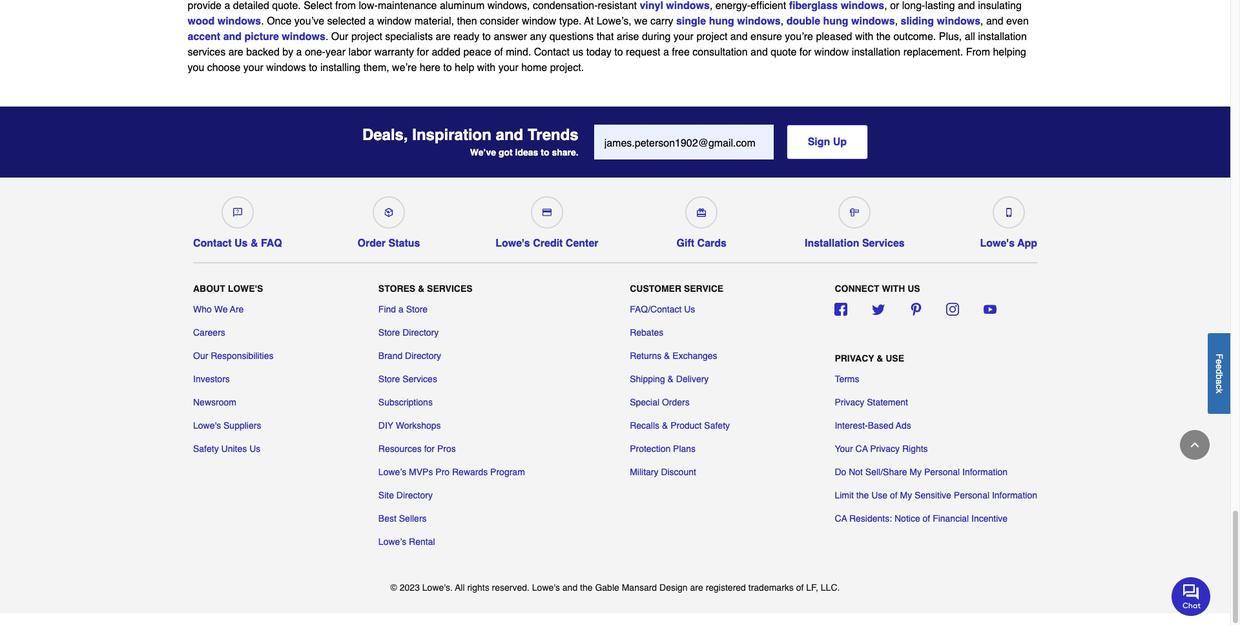 Task type: vqa. For each thing, say whether or not it's contained in the screenshot.
the Deals, Inspiration and Trends We've got ideas to share.
yes



Task type: describe. For each thing, give the bounding box(es) containing it.
directory for site directory
[[397, 490, 433, 501]]

store directory
[[379, 328, 439, 338]]

windows up 'double hung windows' link
[[841, 0, 885, 12]]

2 vertical spatial privacy
[[871, 444, 900, 454]]

diy
[[379, 421, 394, 431]]

from
[[967, 47, 991, 58]]

lowe's mvps pro rewards program link
[[379, 466, 525, 479]]

to up peace
[[483, 31, 491, 43]]

for down you're
[[800, 47, 812, 58]]

dimensions image
[[851, 208, 860, 217]]

privacy statement link
[[835, 396, 909, 409]]

suppliers
[[224, 421, 261, 431]]

best sellers
[[379, 514, 427, 524]]

lowe's,
[[597, 16, 632, 27]]

& for shipping & delivery
[[668, 374, 674, 384]]

deals, inspiration and trends we've got ideas to share.
[[363, 126, 579, 158]]

directory for store directory
[[403, 328, 439, 338]]

2023
[[400, 583, 420, 593]]

to inside deals, inspiration and trends we've got ideas to share.
[[541, 147, 550, 158]]

ensure
[[751, 31, 783, 43]]

& for recalls & product safety
[[662, 421, 668, 431]]

a left free
[[664, 47, 669, 58]]

ca residents: notice of financial incentive link
[[835, 512, 1008, 525]]

or
[[891, 0, 900, 12]]

today
[[587, 47, 612, 58]]

a inside vinyl windows , energy-efficient fiberglass windows , or long-lasting and insulating wood windows . once you've selected a window material, then consider window type. at lowe's, we carry single hung windows , double hung windows , sliding windows , and even accent and picture windows
[[369, 16, 375, 27]]

site
[[379, 490, 394, 501]]

limit the use of my sensitive personal information
[[835, 490, 1038, 501]]

trends
[[528, 126, 579, 144]]

you've
[[295, 16, 325, 27]]

privacy for privacy & use
[[835, 353, 875, 364]]

do
[[835, 467, 847, 478]]

and down single hung windows link
[[731, 31, 748, 43]]

long-
[[903, 0, 926, 12]]

0 vertical spatial ca
[[856, 444, 868, 454]]

contact us & faq link
[[193, 192, 282, 250]]

1 vertical spatial personal
[[954, 490, 990, 501]]

1 vertical spatial are
[[229, 47, 243, 58]]

installation
[[805, 238, 860, 250]]

of inside 'ca residents: notice of financial incentive' link
[[923, 514, 931, 524]]

0 vertical spatial with
[[856, 31, 874, 43]]

accent
[[188, 31, 221, 43]]

home
[[522, 62, 548, 74]]

window inside . our project specialists are ready to answer any questions that arise during your project and ensure you're pleased with the outcome. plus, all installation services are backed by a one-year labor warranty for added peace of mind. contact us today to request a free consultation and quote for window installation replacement. from helping you choose your windows to installing them, we're here to help with your home project.
[[815, 47, 849, 58]]

type.
[[560, 16, 582, 27]]

a inside the f e e d b a c k button
[[1215, 379, 1225, 384]]

to down added
[[444, 62, 452, 74]]

sign
[[808, 137, 831, 148]]

any
[[530, 31, 547, 43]]

& left faq
[[251, 238, 258, 250]]

returns
[[630, 351, 662, 361]]

your ca privacy rights
[[835, 444, 928, 454]]

find a store link
[[379, 303, 428, 316]]

best sellers link
[[379, 512, 427, 525]]

brand
[[379, 351, 403, 361]]

product
[[671, 421, 702, 431]]

customer service
[[630, 284, 724, 294]]

a inside find a store link
[[399, 304, 404, 315]]

us for contact
[[235, 238, 248, 250]]

twitter image
[[873, 303, 885, 316]]

0 vertical spatial personal
[[925, 467, 961, 478]]

pinterest image
[[910, 303, 923, 316]]

2 hung from the left
[[824, 16, 849, 27]]

lowe's for lowe's suppliers
[[193, 421, 221, 431]]

, down or
[[896, 16, 898, 27]]

k
[[1215, 389, 1225, 394]]

1 vertical spatial my
[[901, 490, 913, 501]]

© 2023 lowe's. all rights reserved. lowe's and the gable mansard design are registered trademarks of lf, llc.
[[391, 583, 840, 593]]

based
[[868, 421, 894, 431]]

recalls & product safety
[[630, 421, 730, 431]]

about lowe's
[[193, 284, 263, 294]]

arise
[[617, 31, 639, 43]]

plus,
[[940, 31, 963, 43]]

selected
[[327, 16, 366, 27]]

protection plans
[[630, 444, 696, 454]]

exchanges
[[673, 351, 718, 361]]

1 vertical spatial information
[[993, 490, 1038, 501]]

1 vertical spatial services
[[427, 284, 473, 294]]

0 vertical spatial installation
[[979, 31, 1027, 43]]

all
[[455, 583, 465, 593]]

added
[[432, 47, 461, 58]]

youtube image
[[984, 303, 997, 316]]

facebook image
[[835, 303, 848, 316]]

quote
[[771, 47, 797, 58]]

0 horizontal spatial contact
[[193, 238, 232, 250]]

us for faq/contact
[[685, 304, 696, 315]]

design
[[660, 583, 688, 593]]

safety unites us link
[[193, 443, 261, 456]]

1 horizontal spatial your
[[499, 62, 519, 74]]

lowe's for lowe's credit center
[[496, 238, 530, 250]]

use for &
[[886, 353, 905, 364]]

1 hung from the left
[[709, 16, 735, 27]]

installation services
[[805, 238, 905, 250]]

orders
[[662, 397, 690, 408]]

do not sell/share my personal information link
[[835, 466, 1008, 479]]

find
[[379, 304, 396, 315]]

lowe's for lowe's rental
[[379, 537, 407, 547]]

customer
[[630, 284, 682, 294]]

and inside deals, inspiration and trends we've got ideas to share.
[[496, 126, 524, 144]]

privacy for privacy statement
[[835, 397, 865, 408]]

shipping
[[630, 374, 665, 384]]

windows down the you've
[[282, 31, 326, 43]]

resources
[[379, 444, 422, 454]]

. inside . our project specialists are ready to answer any questions that arise during your project and ensure you're pleased with the outcome. plus, all installation services are backed by a one-year labor warranty for added peace of mind. contact us today to request a free consultation and quote for window installation replacement. from helping you choose your windows to installing them, we're here to help with your home project.
[[326, 31, 329, 43]]

incentive
[[972, 514, 1008, 524]]

lowe's mvps pro rewards program
[[379, 467, 525, 478]]

special orders link
[[630, 396, 690, 409]]

scroll to top element
[[1181, 430, 1211, 460]]

carry
[[651, 16, 674, 27]]

faq
[[261, 238, 282, 250]]

specialists
[[385, 31, 433, 43]]

windows up single
[[667, 0, 710, 12]]

mvps
[[409, 467, 433, 478]]

sell/share
[[866, 467, 908, 478]]

wood windows link
[[188, 16, 261, 27]]

investors
[[193, 374, 230, 384]]

1 project from the left
[[352, 31, 383, 43]]

windows inside . our project specialists are ready to answer any questions that arise during your project and ensure you're pleased with the outcome. plus, all installation services are backed by a one-year labor warranty for added peace of mind. contact us today to request a free consultation and quote for window installation replacement. from helping you choose your windows to installing them, we're here to help with your home project.
[[267, 62, 306, 74]]

brand directory
[[379, 351, 442, 361]]

& for stores & services
[[418, 284, 425, 294]]

and down ensure
[[751, 47, 768, 58]]

us inside safety unites us link
[[250, 444, 261, 454]]

gift cards
[[677, 238, 727, 250]]

services for installation services
[[863, 238, 905, 250]]

diy workshops
[[379, 421, 441, 431]]

year
[[326, 47, 346, 58]]

site directory
[[379, 490, 433, 501]]

windows up accent and picture windows link
[[218, 16, 261, 27]]

2 project from the left
[[697, 31, 728, 43]]

lowe's rental
[[379, 537, 435, 547]]

efficient
[[751, 0, 787, 12]]

unites
[[221, 444, 247, 454]]

d
[[1215, 369, 1225, 374]]

rental
[[409, 537, 435, 547]]

0 horizontal spatial your
[[244, 62, 264, 74]]

0 vertical spatial my
[[910, 467, 922, 478]]

& for returns & exchanges
[[664, 351, 670, 361]]

0 horizontal spatial the
[[580, 583, 593, 593]]

delivery
[[677, 374, 709, 384]]

by
[[283, 47, 294, 58]]

0 horizontal spatial with
[[477, 62, 496, 74]]

sliding windows link
[[901, 16, 981, 27]]

even
[[1007, 16, 1029, 27]]

for left pros
[[424, 444, 435, 454]]

faq/contact us link
[[630, 303, 696, 316]]

mobile image
[[1005, 208, 1014, 217]]

lowe's for lowe's app
[[981, 238, 1015, 250]]

them,
[[364, 62, 390, 74]]

discount
[[661, 467, 697, 478]]



Task type: locate. For each thing, give the bounding box(es) containing it.
2 horizontal spatial window
[[815, 47, 849, 58]]

the inside . our project specialists are ready to answer any questions that arise during your project and ensure you're pleased with the outcome. plus, all installation services are backed by a one-year labor warranty for added peace of mind. contact us today to request a free consultation and quote for window installation replacement. from helping you choose your windows to installing them, we're here to help with your home project.
[[877, 31, 891, 43]]

1 horizontal spatial with
[[856, 31, 874, 43]]

& left delivery
[[668, 374, 674, 384]]

and left gable
[[563, 583, 578, 593]]

military discount
[[630, 467, 697, 478]]

1 horizontal spatial us
[[250, 444, 261, 454]]

subscriptions
[[379, 397, 433, 408]]

and
[[959, 0, 976, 12], [987, 16, 1004, 27], [223, 31, 242, 43], [731, 31, 748, 43], [751, 47, 768, 58], [496, 126, 524, 144], [563, 583, 578, 593]]

contact inside . our project specialists are ready to answer any questions that arise during your project and ensure you're pleased with the outcome. plus, all installation services are backed by a one-year labor warranty for added peace of mind. contact us today to request a free consultation and quote for window installation replacement. from helping you choose your windows to installing them, we're here to help with your home project.
[[534, 47, 570, 58]]

2 horizontal spatial us
[[685, 304, 696, 315]]

lasting
[[926, 0, 956, 12]]

privacy up sell/share
[[871, 444, 900, 454]]

0 horizontal spatial hung
[[709, 16, 735, 27]]

brand directory link
[[379, 350, 442, 362]]

deals,
[[363, 126, 408, 144]]

to down one-
[[309, 62, 318, 74]]

1 horizontal spatial project
[[697, 31, 728, 43]]

gable
[[596, 583, 620, 593]]

0 vertical spatial store
[[406, 304, 428, 315]]

and right lasting
[[959, 0, 976, 12]]

project up the consultation
[[697, 31, 728, 43]]

notice
[[895, 514, 921, 524]]

0 horizontal spatial us
[[235, 238, 248, 250]]

. up year
[[326, 31, 329, 43]]

installation down 'outcome.'
[[852, 47, 901, 58]]

and down 'insulating'
[[987, 16, 1004, 27]]

services
[[188, 47, 226, 58]]

windows up ensure
[[738, 16, 781, 27]]

directory inside the 'site directory' "link"
[[397, 490, 433, 501]]

for
[[417, 47, 429, 58], [800, 47, 812, 58], [424, 444, 435, 454]]

financial
[[933, 514, 970, 524]]

1 horizontal spatial installation
[[979, 31, 1027, 43]]

0 vertical spatial directory
[[403, 328, 439, 338]]

& for privacy & use
[[877, 353, 884, 364]]

1 vertical spatial store
[[379, 328, 400, 338]]

Email Address email field
[[594, 125, 774, 160]]

0 vertical spatial our
[[331, 31, 349, 43]]

contact down any
[[534, 47, 570, 58]]

1 horizontal spatial safety
[[705, 421, 730, 431]]

connect with us
[[835, 284, 921, 294]]

directory up sellers
[[397, 490, 433, 501]]

1 vertical spatial safety
[[193, 444, 219, 454]]

services down brand directory link
[[403, 374, 437, 384]]

, left or
[[885, 0, 888, 12]]

window up any
[[522, 16, 557, 27]]

, down 'insulating'
[[981, 16, 984, 27]]

2 e from the top
[[1215, 364, 1225, 369]]

credit card image
[[543, 208, 552, 217]]

customer care image
[[233, 208, 242, 217]]

0 vertical spatial information
[[963, 467, 1008, 478]]

safety right product
[[705, 421, 730, 431]]

center
[[566, 238, 599, 250]]

store services
[[379, 374, 437, 384]]

your down mind.
[[499, 62, 519, 74]]

directory down store directory link
[[405, 351, 442, 361]]

consider
[[480, 16, 519, 27]]

1 horizontal spatial .
[[326, 31, 329, 43]]

0 vertical spatial privacy
[[835, 353, 875, 364]]

my up notice
[[901, 490, 913, 501]]

safety unites us
[[193, 444, 261, 454]]

sign up form
[[594, 125, 869, 160]]

1 vertical spatial lowe's
[[379, 537, 407, 547]]

2 vertical spatial us
[[250, 444, 261, 454]]

2 vertical spatial directory
[[397, 490, 433, 501]]

1 vertical spatial use
[[872, 490, 888, 501]]

personal up incentive
[[954, 490, 990, 501]]

1 vertical spatial with
[[477, 62, 496, 74]]

1 horizontal spatial the
[[857, 490, 869, 501]]

the right limit
[[857, 490, 869, 501]]

lowe's for lowe's mvps pro rewards program
[[379, 467, 407, 478]]

answer
[[494, 31, 527, 43]]

vinyl
[[640, 0, 664, 12]]

are right design
[[691, 583, 704, 593]]

your up free
[[674, 31, 694, 43]]

0 vertical spatial are
[[436, 31, 451, 43]]

1 horizontal spatial contact
[[534, 47, 570, 58]]

wood
[[188, 16, 215, 27]]

2 horizontal spatial the
[[877, 31, 891, 43]]

0 vertical spatial use
[[886, 353, 905, 364]]

2 vertical spatial the
[[580, 583, 593, 593]]

&
[[251, 238, 258, 250], [418, 284, 425, 294], [664, 351, 670, 361], [877, 353, 884, 364], [668, 374, 674, 384], [662, 421, 668, 431]]

energy-
[[716, 0, 751, 12]]

, left energy-
[[710, 0, 713, 12]]

use down sell/share
[[872, 490, 888, 501]]

registered
[[706, 583, 746, 593]]

project up labor
[[352, 31, 383, 43]]

services for store services
[[403, 374, 437, 384]]

e up b on the right of the page
[[1215, 364, 1225, 369]]

returns & exchanges
[[630, 351, 718, 361]]

1 vertical spatial installation
[[852, 47, 901, 58]]

the left gable
[[580, 583, 593, 593]]

of right notice
[[923, 514, 931, 524]]

directory up brand directory link
[[403, 328, 439, 338]]

directory inside store directory link
[[403, 328, 439, 338]]

1 e from the top
[[1215, 359, 1225, 364]]

1 vertical spatial ca
[[835, 514, 848, 524]]

rebates link
[[630, 326, 664, 339]]

rights
[[903, 444, 928, 454]]

personal up the limit the use of my sensitive personal information at the bottom right of the page
[[925, 467, 961, 478]]

installation up helping
[[979, 31, 1027, 43]]

store for services
[[379, 374, 400, 384]]

best
[[379, 514, 397, 524]]

windows
[[667, 0, 710, 12], [841, 0, 885, 12], [218, 16, 261, 27], [738, 16, 781, 27], [852, 16, 896, 27], [937, 16, 981, 27], [282, 31, 326, 43], [267, 62, 306, 74]]

rights
[[468, 583, 490, 593]]

replacement.
[[904, 47, 964, 58]]

, down efficient at the top right
[[781, 16, 784, 27]]

service
[[684, 284, 724, 294]]

windows down "by"
[[267, 62, 306, 74]]

& right returns
[[664, 351, 670, 361]]

0 vertical spatial contact
[[534, 47, 570, 58]]

our inside our responsibilities 'link'
[[193, 351, 208, 361]]

accent and picture windows link
[[188, 31, 326, 43]]

connect
[[835, 284, 880, 294]]

our down careers link
[[193, 351, 208, 361]]

0 vertical spatial lowe's
[[379, 467, 407, 478]]

our inside . our project specialists are ready to answer any questions that arise during your project and ensure you're pleased with the outcome. plus, all installation services are backed by a one-year labor warranty for added peace of mind. contact us today to request a free consultation and quote for window installation replacement. from helping you choose your windows to installing them, we're here to help with your home project.
[[331, 31, 349, 43]]

& up statement
[[877, 353, 884, 364]]

f e e d b a c k button
[[1209, 333, 1231, 414]]

directory inside brand directory link
[[405, 351, 442, 361]]

of down sell/share
[[891, 490, 898, 501]]

chat invite button image
[[1172, 577, 1212, 616]]

use up statement
[[886, 353, 905, 364]]

store down the stores & services
[[406, 304, 428, 315]]

sign up
[[808, 137, 847, 148]]

0 horizontal spatial are
[[229, 47, 243, 58]]

0 vertical spatial services
[[863, 238, 905, 250]]

during
[[642, 31, 671, 43]]

2 lowe's from the top
[[379, 537, 407, 547]]

services up find a store
[[427, 284, 473, 294]]

privacy up terms
[[835, 353, 875, 364]]

inspiration
[[413, 126, 492, 144]]

sliding
[[901, 16, 935, 27]]

picture
[[245, 31, 279, 43]]

0 vertical spatial .
[[261, 16, 264, 27]]

2 horizontal spatial your
[[674, 31, 694, 43]]

our up year
[[331, 31, 349, 43]]

store down brand
[[379, 374, 400, 384]]

windows down or
[[852, 16, 896, 27]]

our responsibilities
[[193, 351, 274, 361]]

hung
[[709, 16, 735, 27], [824, 16, 849, 27]]

sensitive
[[915, 490, 952, 501]]

project.
[[550, 62, 584, 74]]

with down peace
[[477, 62, 496, 74]]

lowe's app
[[981, 238, 1038, 250]]

1 lowe's from the top
[[379, 467, 407, 478]]

order status
[[358, 238, 420, 250]]

1 vertical spatial .
[[326, 31, 329, 43]]

1 vertical spatial directory
[[405, 351, 442, 361]]

are
[[230, 304, 244, 315]]

lowe's left credit
[[496, 238, 530, 250]]

1 vertical spatial privacy
[[835, 397, 865, 408]]

responsibilities
[[211, 351, 274, 361]]

lowe's down best
[[379, 537, 407, 547]]

faq/contact us
[[630, 304, 696, 315]]

services
[[863, 238, 905, 250], [427, 284, 473, 294], [403, 374, 437, 384]]

1 horizontal spatial ca
[[856, 444, 868, 454]]

are up choose
[[229, 47, 243, 58]]

fiberglass windows link
[[790, 0, 885, 12]]

us inside contact us & faq link
[[235, 238, 248, 250]]

recalls
[[630, 421, 660, 431]]

window up 'specialists' on the top of the page
[[377, 16, 412, 27]]

vinyl windows link
[[640, 0, 710, 12]]

window
[[377, 16, 412, 27], [522, 16, 557, 27], [815, 47, 849, 58]]

and up got
[[496, 126, 524, 144]]

us
[[573, 47, 584, 58]]

of inside . our project specialists are ready to answer any questions that arise during your project and ensure you're pleased with the outcome. plus, all installation services are backed by a one-year labor warranty for added peace of mind. contact us today to request a free consultation and quote for window installation replacement. from helping you choose your windows to installing them, we're here to help with your home project.
[[495, 47, 503, 58]]

1 vertical spatial the
[[857, 490, 869, 501]]

labor
[[349, 47, 372, 58]]

for up here
[[417, 47, 429, 58]]

to down arise
[[615, 47, 623, 58]]

lowe's suppliers link
[[193, 419, 261, 432]]

us right unites
[[250, 444, 261, 454]]

the left 'outcome.'
[[877, 31, 891, 43]]

you're
[[785, 31, 814, 43]]

1 horizontal spatial are
[[436, 31, 451, 43]]

my down the rights
[[910, 467, 922, 478]]

1 horizontal spatial window
[[522, 16, 557, 27]]

0 horizontal spatial safety
[[193, 444, 219, 454]]

2 horizontal spatial are
[[691, 583, 704, 593]]

windows up plus, on the right top
[[937, 16, 981, 27]]

contact up about
[[193, 238, 232, 250]]

ca down limit
[[835, 514, 848, 524]]

hung down the 'fiberglass windows' link
[[824, 16, 849, 27]]

your
[[674, 31, 694, 43], [244, 62, 264, 74], [499, 62, 519, 74]]

are up added
[[436, 31, 451, 43]]

1 horizontal spatial our
[[331, 31, 349, 43]]

store up brand
[[379, 328, 400, 338]]

services up connect with us
[[863, 238, 905, 250]]

pickup image
[[385, 208, 394, 217]]

choose
[[207, 62, 241, 74]]

with
[[883, 284, 906, 294]]

f
[[1215, 354, 1225, 359]]

special orders
[[630, 397, 690, 408]]

lowe's left app
[[981, 238, 1015, 250]]

0 vertical spatial safety
[[705, 421, 730, 431]]

your down backed
[[244, 62, 264, 74]]

store for directory
[[379, 328, 400, 338]]

pro
[[436, 467, 450, 478]]

ads
[[896, 421, 912, 431]]

0 horizontal spatial our
[[193, 351, 208, 361]]

and down wood windows link
[[223, 31, 242, 43]]

single
[[677, 16, 707, 27]]

privacy up interest-
[[835, 397, 865, 408]]

directory
[[403, 328, 439, 338], [405, 351, 442, 361], [397, 490, 433, 501]]

to right ideas at the left of the page
[[541, 147, 550, 158]]

& right recalls
[[662, 421, 668, 431]]

chevron up image
[[1189, 439, 1202, 452]]

hung down energy-
[[709, 16, 735, 27]]

lowe's right reserved. on the bottom of the page
[[532, 583, 560, 593]]

0 horizontal spatial window
[[377, 16, 412, 27]]

program
[[491, 467, 525, 478]]

of left lf,
[[797, 583, 804, 593]]

1 vertical spatial contact
[[193, 238, 232, 250]]

lowe's up the site
[[379, 467, 407, 478]]

f e e d b a c k
[[1215, 354, 1225, 394]]

. up the picture
[[261, 16, 264, 27]]

e
[[1215, 359, 1225, 364], [1215, 364, 1225, 369]]

reserved.
[[492, 583, 530, 593]]

a right "by"
[[296, 47, 302, 58]]

0 vertical spatial us
[[235, 238, 248, 250]]

about
[[193, 284, 225, 294]]

gift card image
[[698, 208, 707, 217]]

then
[[457, 16, 477, 27]]

2 vertical spatial are
[[691, 583, 704, 593]]

military
[[630, 467, 659, 478]]

installation services link
[[805, 192, 905, 250]]

2 vertical spatial services
[[403, 374, 437, 384]]

instagram image
[[947, 303, 960, 316]]

use for the
[[872, 490, 888, 501]]

directory for brand directory
[[405, 351, 442, 361]]

a right find in the left of the page
[[399, 304, 404, 315]]

lowe's down 'newsroom' link
[[193, 421, 221, 431]]

0 horizontal spatial installation
[[852, 47, 901, 58]]

of inside limit the use of my sensitive personal information link
[[891, 490, 898, 501]]

a right selected
[[369, 16, 375, 27]]

0 horizontal spatial ca
[[835, 514, 848, 524]]

1 vertical spatial us
[[685, 304, 696, 315]]

privacy statement
[[835, 397, 909, 408]]

do not sell/share my personal information
[[835, 467, 1008, 478]]

ca right your
[[856, 444, 868, 454]]

1 vertical spatial our
[[193, 351, 208, 361]]

a up k
[[1215, 379, 1225, 384]]

0 horizontal spatial .
[[261, 16, 264, 27]]

,
[[710, 0, 713, 12], [885, 0, 888, 12], [781, 16, 784, 27], [896, 16, 898, 27], [981, 16, 984, 27]]

0 horizontal spatial project
[[352, 31, 383, 43]]

us inside faq/contact us 'link'
[[685, 304, 696, 315]]

. inside vinyl windows , energy-efficient fiberglass windows , or long-lasting and insulating wood windows . once you've selected a window material, then consider window type. at lowe's, we carry single hung windows , double hung windows , sliding windows , and even accent and picture windows
[[261, 16, 264, 27]]

1 horizontal spatial hung
[[824, 16, 849, 27]]

who we are
[[193, 304, 244, 315]]

2 vertical spatial store
[[379, 374, 400, 384]]

lf,
[[807, 583, 819, 593]]

©
[[391, 583, 397, 593]]

us down customer service
[[685, 304, 696, 315]]

& right stores
[[418, 284, 425, 294]]

window down pleased
[[815, 47, 849, 58]]

of down answer
[[495, 47, 503, 58]]

safety left unites
[[193, 444, 219, 454]]

lowe's up are
[[228, 284, 263, 294]]

us left faq
[[235, 238, 248, 250]]

0 vertical spatial the
[[877, 31, 891, 43]]



